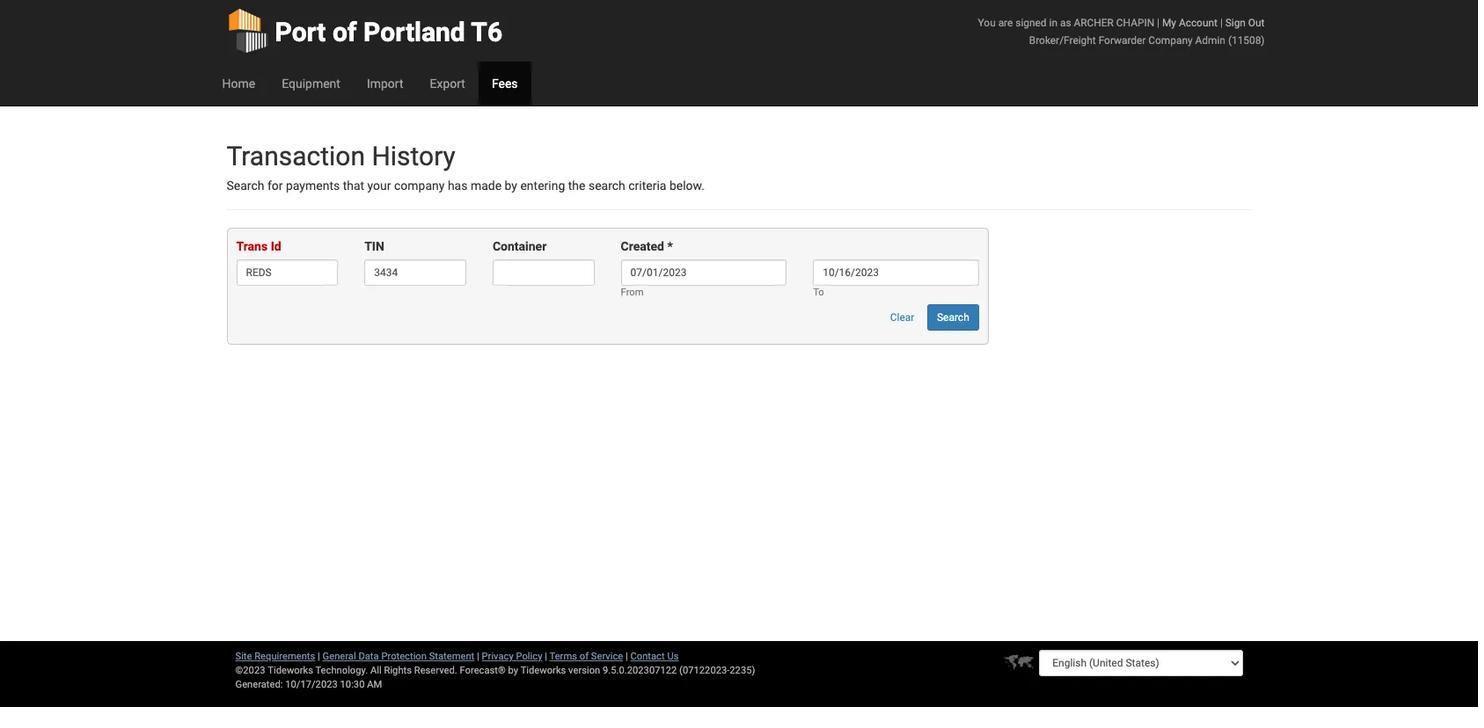 Task type: describe. For each thing, give the bounding box(es) containing it.
my account link
[[1163, 17, 1218, 29]]

equipment
[[282, 77, 341, 91]]

id
[[271, 240, 281, 254]]

created
[[621, 240, 665, 254]]

has
[[448, 179, 468, 193]]

you
[[978, 17, 996, 29]]

rights
[[384, 665, 412, 677]]

fees
[[492, 77, 518, 91]]

trans
[[236, 240, 268, 254]]

forwarder
[[1099, 34, 1146, 47]]

sign out link
[[1226, 17, 1265, 29]]

made
[[471, 179, 502, 193]]

port of portland t6
[[275, 17, 503, 48]]

sign
[[1226, 17, 1246, 29]]

in
[[1050, 17, 1058, 29]]

site requirements link
[[235, 651, 315, 663]]

requirements
[[255, 651, 315, 663]]

broker/freight
[[1030, 34, 1096, 47]]

technology.
[[315, 665, 368, 677]]

transaction history search for payments that your company has made by entering the search criteria below.
[[227, 141, 705, 193]]

*
[[668, 240, 673, 254]]

transaction
[[227, 141, 365, 172]]

port of portland t6 link
[[227, 0, 503, 62]]

company
[[1149, 34, 1193, 47]]

forecast®
[[460, 665, 506, 677]]

MM/dd/yyyy text field
[[813, 260, 979, 286]]

by inside site requirements | general data protection statement | privacy policy | terms of service | contact us ©2023 tideworks technology. all rights reserved. forecast® by tideworks version 9.5.0.202307122 (07122023-2235) generated: 10/17/2023 10:30 am
[[508, 665, 518, 677]]

port
[[275, 17, 326, 48]]

am
[[367, 679, 382, 691]]

Container text field
[[493, 260, 595, 286]]

search button
[[928, 305, 979, 331]]

site requirements | general data protection statement | privacy policy | terms of service | contact us ©2023 tideworks technology. all rights reserved. forecast® by tideworks version 9.5.0.202307122 (07122023-2235) generated: 10/17/2023 10:30 am
[[235, 651, 755, 691]]

(11508)
[[1229, 34, 1265, 47]]

privacy policy link
[[482, 651, 543, 663]]

search
[[589, 179, 626, 193]]

history
[[372, 141, 456, 172]]

created *
[[621, 240, 673, 254]]

| left sign on the right of the page
[[1221, 17, 1223, 29]]

container
[[493, 240, 547, 254]]

clear button
[[881, 305, 925, 331]]

©2023 tideworks
[[235, 665, 313, 677]]

equipment button
[[269, 62, 354, 106]]

version
[[569, 665, 600, 677]]



Task type: vqa. For each thing, say whether or not it's contained in the screenshot.
Show List image at left
no



Task type: locate. For each thing, give the bounding box(es) containing it.
search
[[227, 179, 264, 193], [937, 312, 970, 324]]

that
[[343, 179, 364, 193]]

10/17/2023
[[285, 679, 338, 691]]

| left my
[[1157, 17, 1160, 29]]

contact us link
[[631, 651, 679, 663]]

export button
[[417, 62, 479, 106]]

terms
[[550, 651, 577, 663]]

clear
[[890, 312, 915, 324]]

Created * text field
[[621, 260, 787, 286]]

for
[[268, 179, 283, 193]]

to
[[813, 287, 824, 299]]

home
[[222, 77, 255, 91]]

protection
[[381, 651, 427, 663]]

terms of service link
[[550, 651, 623, 663]]

out
[[1249, 17, 1265, 29]]

import
[[367, 77, 404, 91]]

2235)
[[730, 665, 755, 677]]

0 vertical spatial by
[[505, 179, 517, 193]]

are
[[999, 17, 1013, 29]]

|
[[1157, 17, 1160, 29], [1221, 17, 1223, 29], [318, 651, 320, 663], [477, 651, 479, 663], [545, 651, 547, 663], [626, 651, 628, 663]]

9.5.0.202307122
[[603, 665, 677, 677]]

us
[[667, 651, 679, 663]]

entering
[[521, 179, 565, 193]]

of inside site requirements | general data protection statement | privacy policy | terms of service | contact us ©2023 tideworks technology. all rights reserved. forecast® by tideworks version 9.5.0.202307122 (07122023-2235) generated: 10/17/2023 10:30 am
[[580, 651, 589, 663]]

1 horizontal spatial of
[[580, 651, 589, 663]]

account
[[1179, 17, 1218, 29]]

Trans Id text field
[[236, 260, 338, 286]]

below.
[[670, 179, 705, 193]]

criteria
[[629, 179, 667, 193]]

search inside button
[[937, 312, 970, 324]]

trans id
[[236, 240, 281, 254]]

general data protection statement link
[[323, 651, 475, 663]]

| up tideworks at left bottom
[[545, 651, 547, 663]]

search inside transaction history search for payments that your company has made by entering the search criteria below.
[[227, 179, 264, 193]]

by inside transaction history search for payments that your company has made by entering the search criteria below.
[[505, 179, 517, 193]]

statement
[[429, 651, 475, 663]]

search right clear
[[937, 312, 970, 324]]

import button
[[354, 62, 417, 106]]

company
[[394, 179, 445, 193]]

admin
[[1196, 34, 1226, 47]]

chapin
[[1117, 17, 1155, 29]]

of
[[333, 17, 357, 48], [580, 651, 589, 663]]

1 vertical spatial by
[[508, 665, 518, 677]]

tideworks
[[521, 665, 566, 677]]

you are signed in as archer chapin | my account | sign out broker/freight forwarder company admin (11508)
[[978, 17, 1265, 47]]

all
[[371, 665, 382, 677]]

generated:
[[235, 679, 283, 691]]

of right port
[[333, 17, 357, 48]]

1 vertical spatial of
[[580, 651, 589, 663]]

export
[[430, 77, 465, 91]]

fees button
[[479, 62, 531, 106]]

10:30
[[340, 679, 365, 691]]

(07122023-
[[680, 665, 730, 677]]

by right made
[[505, 179, 517, 193]]

1 horizontal spatial search
[[937, 312, 970, 324]]

from
[[621, 287, 644, 299]]

t6
[[471, 17, 503, 48]]

0 vertical spatial of
[[333, 17, 357, 48]]

reserved.
[[414, 665, 457, 677]]

by
[[505, 179, 517, 193], [508, 665, 518, 677]]

privacy
[[482, 651, 514, 663]]

as
[[1060, 17, 1072, 29]]

the
[[568, 179, 586, 193]]

| left general
[[318, 651, 320, 663]]

tin
[[365, 240, 384, 254]]

site
[[235, 651, 252, 663]]

payments
[[286, 179, 340, 193]]

| up the forecast®
[[477, 651, 479, 663]]

service
[[591, 651, 623, 663]]

your
[[368, 179, 391, 193]]

0 horizontal spatial search
[[227, 179, 264, 193]]

1 vertical spatial search
[[937, 312, 970, 324]]

0 horizontal spatial of
[[333, 17, 357, 48]]

archer
[[1074, 17, 1114, 29]]

portland
[[364, 17, 465, 48]]

contact
[[631, 651, 665, 663]]

signed
[[1016, 17, 1047, 29]]

by down privacy policy link
[[508, 665, 518, 677]]

TIN text field
[[365, 260, 466, 286]]

my
[[1163, 17, 1177, 29]]

data
[[359, 651, 379, 663]]

| up 9.5.0.202307122 at the left of the page
[[626, 651, 628, 663]]

of up "version"
[[580, 651, 589, 663]]

policy
[[516, 651, 543, 663]]

general
[[323, 651, 356, 663]]

home button
[[209, 62, 269, 106]]

search left for at the top of the page
[[227, 179, 264, 193]]

0 vertical spatial search
[[227, 179, 264, 193]]



